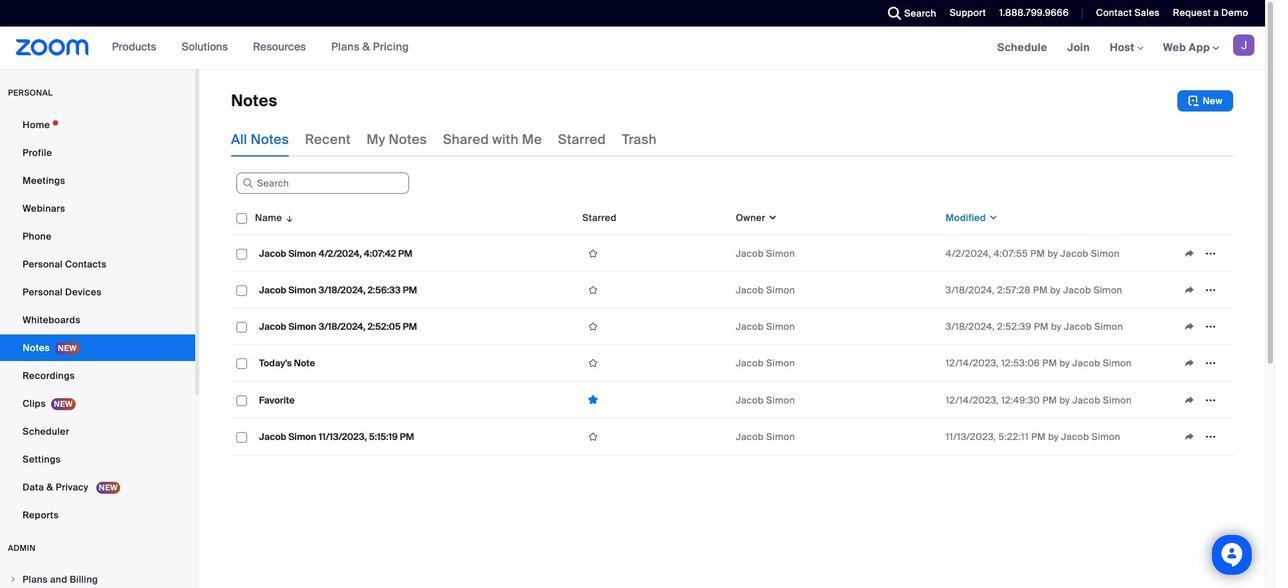 Task type: describe. For each thing, give the bounding box(es) containing it.
jacob simon 3/18/2024, 2:56:33 pm unstarred image
[[583, 284, 604, 296]]

meetings navigation
[[988, 27, 1266, 70]]

share image for more options for jacob simon 4/2/2024, 4:07:42 pm icon
[[1179, 248, 1201, 260]]

Search text field
[[237, 173, 409, 194]]

2 down image from the left
[[986, 211, 999, 225]]

application for jacob simon 3/18/2024, 2:56:33 pm unstarred icon
[[1179, 280, 1229, 300]]

arrow down image
[[282, 210, 295, 226]]

favorite starred image
[[583, 394, 604, 407]]

more options for jacob simon 3/18/2024, 2:52:05 pm image
[[1201, 321, 1222, 333]]

tabs of all notes page tab list
[[231, 122, 657, 157]]

today's note unstarred image
[[583, 357, 604, 369]]

share image for more options for jacob simon 3/18/2024, 2:52:05 pm image
[[1179, 321, 1201, 333]]

zoom logo image
[[16, 39, 89, 56]]

application for "jacob simon 11/13/2023, 5:15:19 pm unstarred" image
[[1179, 427, 1229, 447]]

jacob simon 11/13/2023, 5:15:19 pm unstarred image
[[583, 431, 604, 443]]

application for "favorite starred" image
[[1179, 390, 1229, 410]]

jacob simon 3/18/2024, 2:52:05 pm unstarred image
[[583, 321, 604, 333]]

application for today's note unstarred icon
[[1179, 353, 1229, 373]]

share image for more options for today's note icon
[[1179, 357, 1201, 369]]

share image for more options for jacob simon 11/13/2023, 5:15:19 pm image
[[1179, 431, 1201, 443]]

share image for more options for jacob simon 3/18/2024, 2:56:33 pm icon
[[1179, 284, 1201, 296]]



Task type: vqa. For each thing, say whether or not it's contained in the screenshot.
first down Image from right
yes



Task type: locate. For each thing, give the bounding box(es) containing it.
more options for jacob simon 3/18/2024, 2:56:33 pm image
[[1201, 284, 1222, 296]]

3 share image from the top
[[1179, 431, 1201, 443]]

down image
[[766, 211, 778, 225], [986, 211, 999, 225]]

share image for more options for favorite "icon"
[[1179, 394, 1201, 406]]

2 share image from the top
[[1179, 357, 1201, 369]]

application
[[231, 201, 1244, 466], [1179, 244, 1229, 264], [1179, 280, 1229, 300], [1179, 317, 1229, 337], [1179, 353, 1229, 373], [1179, 390, 1229, 410], [1179, 427, 1229, 447]]

share image down more options for favorite "icon"
[[1179, 431, 1201, 443]]

share image up more options for jacob simon 3/18/2024, 2:56:33 pm icon
[[1179, 248, 1201, 260]]

share image down more options for jacob simon 3/18/2024, 2:56:33 pm icon
[[1179, 321, 1201, 333]]

more options for today's note image
[[1201, 357, 1222, 369]]

application for jacob simon 4/2/2024, 4:07:42 pm unstarred icon
[[1179, 244, 1229, 264]]

1 horizontal spatial down image
[[986, 211, 999, 225]]

1 share image from the top
[[1179, 321, 1201, 333]]

share image
[[1179, 321, 1201, 333], [1179, 357, 1201, 369], [1179, 394, 1201, 406]]

share image down more options for today's note icon
[[1179, 394, 1201, 406]]

banner
[[0, 27, 1266, 70]]

2 vertical spatial share image
[[1179, 394, 1201, 406]]

product information navigation
[[102, 27, 419, 69]]

more options for favorite image
[[1201, 394, 1222, 406]]

1 vertical spatial share image
[[1179, 284, 1201, 296]]

3 share image from the top
[[1179, 394, 1201, 406]]

1 down image from the left
[[766, 211, 778, 225]]

menu item
[[0, 567, 195, 589]]

0 vertical spatial share image
[[1179, 321, 1201, 333]]

more options for jacob simon 4/2/2024, 4:07:42 pm image
[[1201, 248, 1222, 260]]

1 share image from the top
[[1179, 248, 1201, 260]]

share image down more options for jacob simon 3/18/2024, 2:52:05 pm image
[[1179, 357, 1201, 369]]

0 vertical spatial share image
[[1179, 248, 1201, 260]]

0 horizontal spatial down image
[[766, 211, 778, 225]]

2 vertical spatial share image
[[1179, 431, 1201, 443]]

2 share image from the top
[[1179, 284, 1201, 296]]

profile picture image
[[1234, 35, 1255, 56]]

share image
[[1179, 248, 1201, 260], [1179, 284, 1201, 296], [1179, 431, 1201, 443]]

application for jacob simon 3/18/2024, 2:52:05 pm unstarred image
[[1179, 317, 1229, 337]]

1 vertical spatial share image
[[1179, 357, 1201, 369]]

share image up more options for jacob simon 3/18/2024, 2:52:05 pm image
[[1179, 284, 1201, 296]]

more options for jacob simon 11/13/2023, 5:15:19 pm image
[[1201, 431, 1222, 443]]

personal menu menu
[[0, 112, 195, 530]]

jacob simon 4/2/2024, 4:07:42 pm unstarred image
[[583, 248, 604, 260]]

right image
[[9, 576, 17, 584]]



